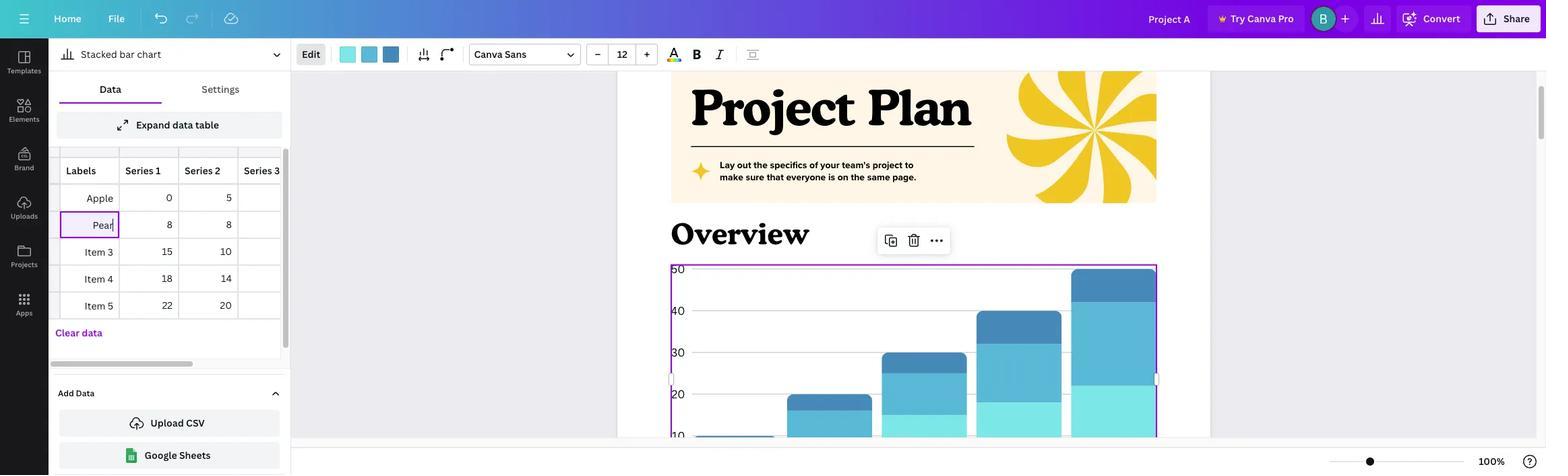 Task type: locate. For each thing, give the bounding box(es) containing it.
0 horizontal spatial the
[[754, 160, 767, 171]]

data
[[172, 119, 193, 131], [82, 327, 102, 340]]

1 horizontal spatial data
[[172, 119, 193, 131]]

table
[[195, 119, 219, 131]]

templates
[[7, 66, 41, 76]]

canva sans button
[[469, 44, 581, 65]]

file button
[[98, 5, 136, 32]]

project plan
[[691, 78, 971, 137]]

google
[[145, 450, 177, 462]]

add
[[58, 388, 74, 400]]

Design title text field
[[1138, 5, 1203, 32]]

lay
[[720, 160, 735, 171]]

0 vertical spatial canva
[[1248, 12, 1276, 25]]

make sure that everyone is on the same page.
[[720, 172, 916, 184]]

1 vertical spatial data
[[76, 388, 95, 400]]

edit
[[302, 48, 320, 61]]

Select chart type button
[[54, 44, 285, 65]]

apps
[[16, 309, 33, 318]]

none text field containing project plan
[[617, 4, 1210, 476]]

canva left sans
[[474, 48, 503, 61]]

data left table
[[172, 119, 193, 131]]

side panel tab list
[[0, 38, 49, 330]]

data
[[100, 83, 121, 96], [76, 388, 95, 400]]

Edit value text field
[[60, 158, 119, 185], [119, 158, 179, 185], [179, 158, 238, 185], [238, 158, 297, 185], [60, 212, 119, 239], [119, 212, 179, 239], [60, 239, 119, 266], [179, 239, 238, 266], [179, 266, 238, 293], [238, 266, 297, 293], [119, 293, 179, 320], [179, 293, 238, 320], [238, 293, 297, 320]]

canva right try
[[1248, 12, 1276, 25]]

group
[[587, 44, 658, 65]]

out
[[737, 160, 751, 171]]

overview
[[671, 216, 809, 251]]

templates button
[[0, 38, 49, 87]]

1 horizontal spatial data
[[100, 83, 121, 96]]

Edit value text field
[[60, 185, 119, 212], [119, 185, 179, 212], [179, 185, 238, 212], [238, 185, 297, 212], [179, 212, 238, 239], [238, 212, 297, 239], [119, 239, 179, 266], [238, 239, 297, 266], [60, 266, 119, 293], [119, 266, 179, 293], [60, 293, 119, 320]]

home link
[[43, 5, 92, 32]]

csv
[[186, 417, 205, 430]]

google sheets
[[145, 450, 211, 462]]

your
[[820, 160, 839, 171]]

1 vertical spatial data
[[82, 327, 102, 340]]

canva
[[1248, 12, 1276, 25], [474, 48, 503, 61]]

the
[[754, 160, 767, 171], [851, 172, 865, 184]]

brand
[[14, 163, 34, 173]]

0 horizontal spatial data
[[76, 388, 95, 400]]

100% button
[[1470, 452, 1514, 473]]

is
[[828, 172, 835, 184]]

100%
[[1479, 456, 1505, 469]]

0 horizontal spatial data
[[82, 327, 102, 340]]

0 vertical spatial data
[[172, 119, 193, 131]]

try
[[1231, 12, 1246, 25]]

data down stacked bar chart
[[100, 83, 121, 96]]

add data
[[58, 388, 95, 400]]

everyone
[[786, 172, 826, 184]]

specifics
[[770, 160, 807, 171]]

to
[[905, 160, 913, 171]]

of
[[809, 160, 818, 171]]

0 vertical spatial data
[[100, 83, 121, 96]]

sure
[[746, 172, 764, 184]]

share
[[1504, 12, 1530, 25]]

data right add at the bottom left
[[76, 388, 95, 400]]

plan
[[868, 78, 971, 137]]

1 horizontal spatial canva
[[1248, 12, 1276, 25]]

make
[[720, 172, 743, 184]]

convert button
[[1397, 5, 1472, 32]]

data right the clear
[[82, 327, 102, 340]]

home
[[54, 12, 81, 25]]

the down team's
[[851, 172, 865, 184]]

data for clear
[[82, 327, 102, 340]]

data for expand
[[172, 119, 193, 131]]

None text field
[[617, 4, 1210, 476]]

1 vertical spatial canva
[[474, 48, 503, 61]]

the up sure
[[754, 160, 767, 171]]

0 horizontal spatial canva
[[474, 48, 503, 61]]



Task type: vqa. For each thing, say whether or not it's contained in the screenshot.
Pan button
no



Task type: describe. For each thing, give the bounding box(es) containing it.
bar
[[119, 48, 135, 61]]

elements
[[9, 115, 40, 124]]

#41b8d5 image
[[362, 47, 378, 63]]

lay out the specifics of your team's project to
[[720, 160, 913, 171]]

1 horizontal spatial the
[[851, 172, 865, 184]]

clear data
[[55, 327, 102, 340]]

canva inside button
[[1248, 12, 1276, 25]]

expand data table button
[[57, 112, 282, 139]]

#2d8bba image
[[383, 47, 399, 63]]

canva sans
[[474, 48, 527, 61]]

color group
[[337, 44, 402, 65]]

– – number field
[[613, 48, 632, 61]]

file
[[108, 12, 125, 25]]

color range image
[[667, 59, 682, 62]]

clear data button
[[49, 320, 109, 347]]

uploads button
[[0, 184, 49, 233]]

settings
[[202, 83, 240, 96]]

projects button
[[0, 233, 49, 281]]

canva inside popup button
[[474, 48, 503, 61]]

sans
[[505, 48, 527, 61]]

data button
[[59, 77, 162, 102]]

expand
[[136, 119, 170, 131]]

elements button
[[0, 87, 49, 136]]

convert
[[1424, 12, 1461, 25]]

expand data table
[[136, 119, 219, 131]]

same
[[867, 172, 890, 184]]

pro
[[1279, 12, 1294, 25]]

add data button
[[54, 381, 285, 408]]

google sheets button
[[59, 443, 280, 470]]

share button
[[1477, 5, 1541, 32]]

data inside dropdown button
[[76, 388, 95, 400]]

upload
[[151, 417, 184, 430]]

brand button
[[0, 136, 49, 184]]

team's
[[842, 160, 870, 171]]

clear
[[55, 327, 80, 340]]

project
[[691, 78, 854, 137]]

data inside button
[[100, 83, 121, 96]]

sheets
[[179, 450, 211, 462]]

page.
[[892, 172, 916, 184]]

try canva pro button
[[1208, 5, 1305, 32]]

upload csv button
[[59, 411, 280, 438]]

projects
[[11, 260, 38, 270]]

#6ce5e8 image
[[340, 47, 356, 63]]

stacked
[[81, 48, 117, 61]]

chart
[[137, 48, 161, 61]]

edit button
[[297, 44, 326, 65]]

stacked bar chart
[[81, 48, 161, 61]]

upload csv
[[151, 417, 205, 430]]

project
[[873, 160, 902, 171]]

uploads
[[11, 212, 38, 221]]

on
[[837, 172, 848, 184]]

settings button
[[162, 77, 280, 102]]

try canva pro
[[1231, 12, 1294, 25]]

apps button
[[0, 281, 49, 330]]

main menu bar
[[0, 0, 1547, 38]]

that
[[767, 172, 784, 184]]



